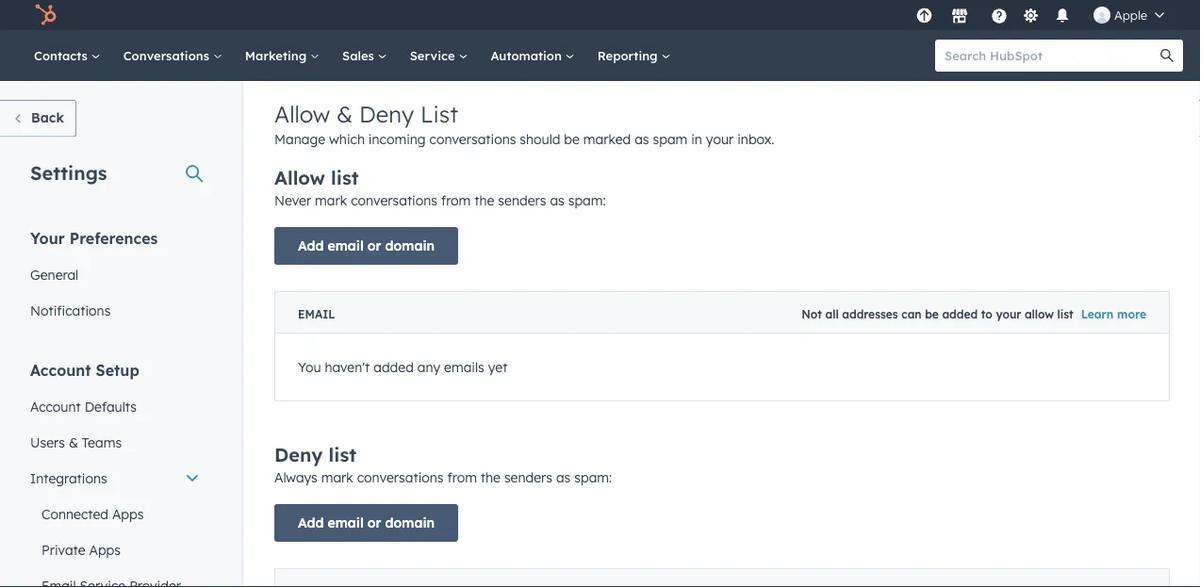Task type: describe. For each thing, give the bounding box(es) containing it.
sales
[[342, 48, 378, 63]]

notifications image
[[1054, 8, 1071, 25]]

should
[[520, 131, 561, 148]]

0 horizontal spatial added
[[374, 359, 414, 376]]

in
[[691, 131, 702, 148]]

integrations button
[[19, 461, 211, 496]]

notifications button
[[1047, 0, 1079, 30]]

or for second "add email or domain" button from the top of the page
[[368, 515, 381, 531]]

apps for private apps
[[89, 542, 121, 558]]

teams
[[82, 434, 122, 451]]

yet
[[488, 359, 508, 376]]

senders for deny
[[504, 470, 553, 486]]

1 horizontal spatial be
[[925, 307, 939, 322]]

general
[[30, 266, 78, 283]]

the for deny
[[481, 470, 501, 486]]

not all addresses can be added to your allow list learn more
[[802, 307, 1147, 322]]

2 add email or domain from the top
[[298, 515, 435, 531]]

allow
[[1025, 307, 1054, 322]]

private
[[41, 542, 85, 558]]

your
[[30, 229, 65, 248]]

conversations inside allow & deny list manage which incoming conversations should be marked as spam in your inbox.
[[430, 131, 516, 148]]

automation
[[491, 48, 566, 63]]

general link
[[19, 257, 211, 293]]

contacts
[[34, 48, 91, 63]]

incoming
[[369, 131, 426, 148]]

users & teams
[[30, 434, 122, 451]]

conversations for allow
[[351, 192, 438, 209]]

account for account setup
[[30, 361, 91, 380]]

upgrade image
[[916, 8, 933, 25]]

list for deny
[[329, 443, 357, 467]]

hubspot image
[[34, 4, 57, 26]]

2 add email or domain button from the top
[[274, 504, 458, 542]]

as for allow
[[550, 192, 565, 209]]

your preferences element
[[19, 228, 211, 329]]

account setup
[[30, 361, 139, 380]]

as for deny
[[556, 470, 571, 486]]

email
[[298, 307, 335, 322]]

service
[[410, 48, 459, 63]]

from for allow
[[441, 192, 471, 209]]

from for deny
[[447, 470, 477, 486]]

defaults
[[85, 398, 137, 415]]

allow for &
[[274, 100, 330, 128]]

1 vertical spatial list
[[1057, 307, 1074, 322]]

notifications link
[[19, 293, 211, 329]]

mark for deny
[[321, 470, 353, 486]]

2 email from the top
[[328, 515, 364, 531]]

not
[[802, 307, 822, 322]]

integrations
[[30, 470, 107, 487]]

Search HubSpot search field
[[935, 40, 1166, 72]]

apple menu
[[911, 0, 1178, 30]]

users & teams link
[[19, 425, 211, 461]]

deny inside allow & deny list manage which incoming conversations should be marked as spam in your inbox.
[[359, 100, 414, 128]]

your preferences
[[30, 229, 158, 248]]

spam: for allow
[[568, 192, 606, 209]]

list for allow
[[331, 166, 359, 190]]

to
[[981, 307, 993, 322]]

apps for connected apps
[[112, 506, 144, 522]]

apple button
[[1083, 0, 1176, 30]]

preferences
[[70, 229, 158, 248]]

apple
[[1115, 7, 1148, 23]]

setup
[[96, 361, 139, 380]]

as inside allow & deny list manage which incoming conversations should be marked as spam in your inbox.
[[635, 131, 649, 148]]

sales link
[[331, 30, 399, 81]]

marked
[[584, 131, 631, 148]]

private apps
[[41, 542, 121, 558]]

upgrade link
[[913, 5, 936, 25]]

contacts link
[[23, 30, 112, 81]]



Task type: vqa. For each thing, say whether or not it's contained in the screenshot.
menu to the right
no



Task type: locate. For each thing, give the bounding box(es) containing it.
0 vertical spatial spam:
[[568, 192, 606, 209]]

0 vertical spatial as
[[635, 131, 649, 148]]

can
[[902, 307, 922, 322]]

2 account from the top
[[30, 398, 81, 415]]

conversations
[[123, 48, 213, 63]]

list
[[420, 100, 458, 128]]

2 domain from the top
[[385, 515, 435, 531]]

0 vertical spatial deny
[[359, 100, 414, 128]]

1 vertical spatial your
[[996, 307, 1022, 322]]

0 vertical spatial mark
[[315, 192, 347, 209]]

from inside deny list always mark conversations from the senders as spam:
[[447, 470, 477, 486]]

allow up manage
[[274, 100, 330, 128]]

1 email from the top
[[328, 238, 364, 254]]

be
[[564, 131, 580, 148], [925, 307, 939, 322]]

apps
[[112, 506, 144, 522], [89, 542, 121, 558]]

1 vertical spatial add
[[298, 515, 324, 531]]

be inside allow & deny list manage which incoming conversations should be marked as spam in your inbox.
[[564, 131, 580, 148]]

& right users
[[69, 434, 78, 451]]

senders
[[498, 192, 546, 209], [504, 470, 553, 486]]

0 horizontal spatial &
[[69, 434, 78, 451]]

more
[[1117, 307, 1147, 322]]

as inside deny list always mark conversations from the senders as spam:
[[556, 470, 571, 486]]

add email or domain down the always
[[298, 515, 435, 531]]

marketing
[[245, 48, 310, 63]]

your inside allow & deny list manage which incoming conversations should be marked as spam in your inbox.
[[706, 131, 734, 148]]

learn
[[1081, 307, 1114, 322]]

deny list always mark conversations from the senders as spam:
[[274, 443, 612, 486]]

list right allow
[[1057, 307, 1074, 322]]

mark inside allow list never mark conversations from the senders as spam:
[[315, 192, 347, 209]]

list down which
[[331, 166, 359, 190]]

be right the should at the left top of page
[[564, 131, 580, 148]]

0 vertical spatial add email or domain button
[[274, 227, 458, 265]]

account defaults
[[30, 398, 137, 415]]

account up users
[[30, 398, 81, 415]]

1 vertical spatial conversations
[[351, 192, 438, 209]]

account up account defaults
[[30, 361, 91, 380]]

domain for second "add email or domain" button from the top of the page
[[385, 515, 435, 531]]

account setup element
[[19, 360, 211, 587]]

private apps link
[[19, 532, 211, 568]]

domain
[[385, 238, 435, 254], [385, 515, 435, 531]]

list inside allow list never mark conversations from the senders as spam:
[[331, 166, 359, 190]]

your right in
[[706, 131, 734, 148]]

1 vertical spatial apps
[[89, 542, 121, 558]]

0 vertical spatial &
[[337, 100, 353, 128]]

or for 1st "add email or domain" button from the top
[[368, 238, 381, 254]]

connected apps link
[[19, 496, 211, 532]]

service link
[[399, 30, 479, 81]]

add email or domain up email
[[298, 238, 435, 254]]

0 vertical spatial or
[[368, 238, 381, 254]]

& inside allow & deny list manage which incoming conversations should be marked as spam in your inbox.
[[337, 100, 353, 128]]

connected apps
[[41, 506, 144, 522]]

search image
[[1161, 49, 1174, 62]]

conversations inside deny list always mark conversations from the senders as spam:
[[357, 470, 444, 486]]

1 vertical spatial mark
[[321, 470, 353, 486]]

1 add from the top
[[298, 238, 324, 254]]

or down allow list never mark conversations from the senders as spam:
[[368, 238, 381, 254]]

account defaults link
[[19, 389, 211, 425]]

mark inside deny list always mark conversations from the senders as spam:
[[321, 470, 353, 486]]

senders inside deny list always mark conversations from the senders as spam:
[[504, 470, 553, 486]]

deny up the incoming
[[359, 100, 414, 128]]

always
[[274, 470, 318, 486]]

1 vertical spatial spam:
[[574, 470, 612, 486]]

0 horizontal spatial deny
[[274, 443, 323, 467]]

allow for list
[[274, 166, 325, 190]]

1 vertical spatial &
[[69, 434, 78, 451]]

& for deny
[[337, 100, 353, 128]]

reporting
[[598, 48, 661, 63]]

the for allow
[[475, 192, 495, 209]]

allow inside allow & deny list manage which incoming conversations should be marked as spam in your inbox.
[[274, 100, 330, 128]]

addresses
[[842, 307, 898, 322]]

1 vertical spatial from
[[447, 470, 477, 486]]

add email or domain button
[[274, 227, 458, 265], [274, 504, 458, 542]]

help image
[[991, 8, 1008, 25]]

added left any
[[374, 359, 414, 376]]

back
[[31, 109, 64, 126]]

spam: inside allow list never mark conversations from the senders as spam:
[[568, 192, 606, 209]]

added left to
[[942, 307, 978, 322]]

or down deny list always mark conversations from the senders as spam:
[[368, 515, 381, 531]]

list down the haven't
[[329, 443, 357, 467]]

1 vertical spatial add email or domain
[[298, 515, 435, 531]]

0 vertical spatial from
[[441, 192, 471, 209]]

1 vertical spatial domain
[[385, 515, 435, 531]]

add down the always
[[298, 515, 324, 531]]

1 add email or domain button from the top
[[274, 227, 458, 265]]

spam
[[653, 131, 688, 148]]

1 vertical spatial added
[[374, 359, 414, 376]]

bob builder image
[[1094, 7, 1111, 24]]

add email or domain button up email
[[274, 227, 458, 265]]

search button
[[1151, 40, 1183, 72]]

0 vertical spatial be
[[564, 131, 580, 148]]

1 horizontal spatial &
[[337, 100, 353, 128]]

senders for allow
[[498, 192, 546, 209]]

1 vertical spatial as
[[550, 192, 565, 209]]

1 add email or domain from the top
[[298, 238, 435, 254]]

mark right the always
[[321, 470, 353, 486]]

automation link
[[479, 30, 586, 81]]

mark right never
[[315, 192, 347, 209]]

haven't
[[325, 359, 370, 376]]

from
[[441, 192, 471, 209], [447, 470, 477, 486]]

1 horizontal spatial deny
[[359, 100, 414, 128]]

1 vertical spatial senders
[[504, 470, 553, 486]]

settings link
[[1019, 5, 1043, 25]]

apps down connected apps link
[[89, 542, 121, 558]]

account
[[30, 361, 91, 380], [30, 398, 81, 415]]

deny inside deny list always mark conversations from the senders as spam:
[[274, 443, 323, 467]]

reporting link
[[586, 30, 682, 81]]

never
[[274, 192, 311, 209]]

0 vertical spatial add email or domain
[[298, 238, 435, 254]]

domain down allow list never mark conversations from the senders as spam:
[[385, 238, 435, 254]]

0 vertical spatial domain
[[385, 238, 435, 254]]

1 domain from the top
[[385, 238, 435, 254]]

you haven't added any emails yet
[[298, 359, 508, 376]]

hubspot link
[[23, 4, 71, 26]]

0 vertical spatial add
[[298, 238, 324, 254]]

allow
[[274, 100, 330, 128], [274, 166, 325, 190]]

domain down deny list always mark conversations from the senders as spam:
[[385, 515, 435, 531]]

you
[[298, 359, 321, 376]]

conversations link
[[112, 30, 234, 81]]

1 vertical spatial or
[[368, 515, 381, 531]]

0 vertical spatial email
[[328, 238, 364, 254]]

allow list never mark conversations from the senders as spam:
[[274, 166, 606, 209]]

account for account defaults
[[30, 398, 81, 415]]

added
[[942, 307, 978, 322], [374, 359, 414, 376]]

1 vertical spatial email
[[328, 515, 364, 531]]

settings image
[[1023, 8, 1040, 25]]

as inside allow list never mark conversations from the senders as spam:
[[550, 192, 565, 209]]

learn more button
[[1081, 307, 1147, 322]]

or
[[368, 238, 381, 254], [368, 515, 381, 531]]

2 add from the top
[[298, 515, 324, 531]]

add
[[298, 238, 324, 254], [298, 515, 324, 531]]

all
[[826, 307, 839, 322]]

1 horizontal spatial your
[[996, 307, 1022, 322]]

0 horizontal spatial be
[[564, 131, 580, 148]]

spam: for deny
[[574, 470, 612, 486]]

mark
[[315, 192, 347, 209], [321, 470, 353, 486]]

add email or domain
[[298, 238, 435, 254], [298, 515, 435, 531]]

deny up the always
[[274, 443, 323, 467]]

as
[[635, 131, 649, 148], [550, 192, 565, 209], [556, 470, 571, 486]]

marketing link
[[234, 30, 331, 81]]

1 horizontal spatial added
[[942, 307, 978, 322]]

manage
[[274, 131, 325, 148]]

marketplaces button
[[940, 0, 980, 30]]

& up which
[[337, 100, 353, 128]]

& for teams
[[69, 434, 78, 451]]

0 vertical spatial your
[[706, 131, 734, 148]]

inbox.
[[738, 131, 775, 148]]

0 horizontal spatial your
[[706, 131, 734, 148]]

mark for allow
[[315, 192, 347, 209]]

allow inside allow list never mark conversations from the senders as spam:
[[274, 166, 325, 190]]

add email or domain button down the always
[[274, 504, 458, 542]]

2 allow from the top
[[274, 166, 325, 190]]

marketplaces image
[[951, 8, 968, 25]]

1 vertical spatial be
[[925, 307, 939, 322]]

1 vertical spatial account
[[30, 398, 81, 415]]

list inside deny list always mark conversations from the senders as spam:
[[329, 443, 357, 467]]

be right can
[[925, 307, 939, 322]]

any
[[417, 359, 440, 376]]

1 vertical spatial deny
[[274, 443, 323, 467]]

1 vertical spatial allow
[[274, 166, 325, 190]]

allow up never
[[274, 166, 325, 190]]

list
[[331, 166, 359, 190], [1057, 307, 1074, 322], [329, 443, 357, 467]]

0 vertical spatial account
[[30, 361, 91, 380]]

2 vertical spatial list
[[329, 443, 357, 467]]

the
[[475, 192, 495, 209], [481, 470, 501, 486]]

2 vertical spatial conversations
[[357, 470, 444, 486]]

spam:
[[568, 192, 606, 209], [574, 470, 612, 486]]

2 or from the top
[[368, 515, 381, 531]]

0 vertical spatial senders
[[498, 192, 546, 209]]

domain for 1st "add email or domain" button from the top
[[385, 238, 435, 254]]

1 vertical spatial add email or domain button
[[274, 504, 458, 542]]

allow & deny list manage which incoming conversations should be marked as spam in your inbox.
[[274, 100, 775, 148]]

conversations inside allow list never mark conversations from the senders as spam:
[[351, 192, 438, 209]]

1 allow from the top
[[274, 100, 330, 128]]

0 vertical spatial apps
[[112, 506, 144, 522]]

settings
[[30, 161, 107, 184]]

your right to
[[996, 307, 1022, 322]]

0 vertical spatial the
[[475, 192, 495, 209]]

0 vertical spatial list
[[331, 166, 359, 190]]

deny
[[359, 100, 414, 128], [274, 443, 323, 467]]

back link
[[0, 100, 76, 137]]

the inside deny list always mark conversations from the senders as spam:
[[481, 470, 501, 486]]

2 vertical spatial as
[[556, 470, 571, 486]]

connected
[[41, 506, 108, 522]]

add down never
[[298, 238, 324, 254]]

spam: inside deny list always mark conversations from the senders as spam:
[[574, 470, 612, 486]]

emails
[[444, 359, 485, 376]]

conversations for deny
[[357, 470, 444, 486]]

0 vertical spatial conversations
[[430, 131, 516, 148]]

notifications
[[30, 302, 111, 319]]

1 account from the top
[[30, 361, 91, 380]]

0 vertical spatial allow
[[274, 100, 330, 128]]

0 vertical spatial added
[[942, 307, 978, 322]]

the inside allow list never mark conversations from the senders as spam:
[[475, 192, 495, 209]]

users
[[30, 434, 65, 451]]

1 or from the top
[[368, 238, 381, 254]]

& inside account setup element
[[69, 434, 78, 451]]

&
[[337, 100, 353, 128], [69, 434, 78, 451]]

1 vertical spatial the
[[481, 470, 501, 486]]

your
[[706, 131, 734, 148], [996, 307, 1022, 322]]

from inside allow list never mark conversations from the senders as spam:
[[441, 192, 471, 209]]

help button
[[983, 0, 1016, 30]]

senders inside allow list never mark conversations from the senders as spam:
[[498, 192, 546, 209]]

apps down integrations button
[[112, 506, 144, 522]]

which
[[329, 131, 365, 148]]



